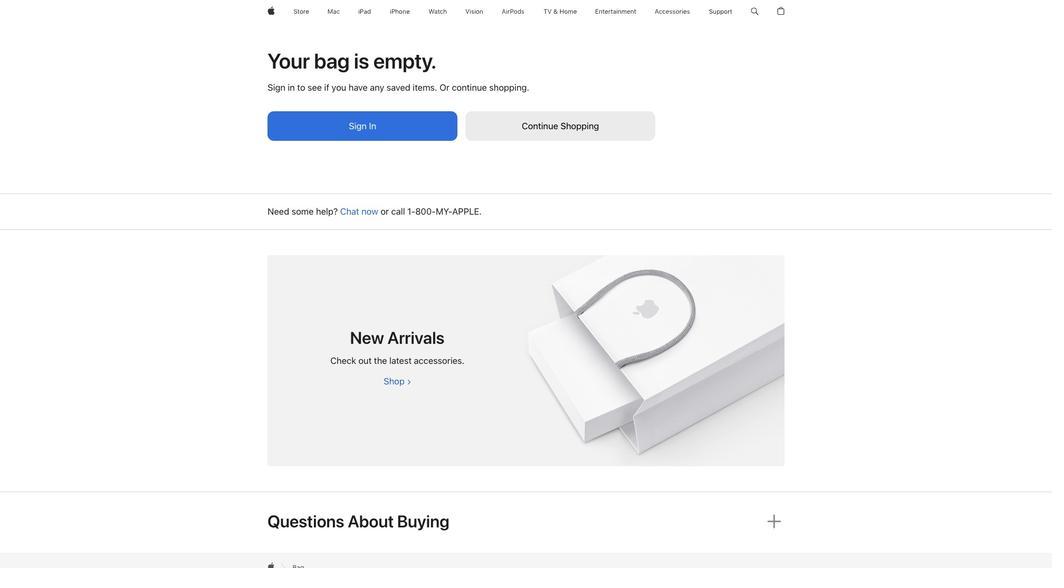 Task type: vqa. For each thing, say whether or not it's contained in the screenshot.
with's Air
no



Task type: locate. For each thing, give the bounding box(es) containing it.
new arrivals
[[350, 328, 445, 348]]

have
[[349, 82, 368, 93]]

shop
[[384, 376, 405, 387]]

continue
[[522, 121, 558, 131]]

chat
[[340, 206, 359, 217]]

mac image
[[328, 0, 340, 23]]

store image
[[294, 0, 309, 23]]

watch image
[[429, 0, 447, 23]]

need some help? chat now or call 1‑800‑my‑apple .
[[268, 206, 482, 217]]

any
[[370, 82, 384, 93]]

0 vertical spatial sign
[[268, 82, 286, 93]]

about
[[348, 512, 394, 532]]

1‑800‑my‑apple
[[407, 206, 479, 217]]

call
[[391, 206, 405, 217]]

shop link
[[384, 376, 411, 387]]

questions about buying
[[268, 512, 450, 532]]

your bag is empty.
[[268, 49, 436, 74]]

1 horizontal spatial sign
[[349, 121, 367, 131]]

ipad image
[[359, 0, 371, 23]]

new
[[350, 328, 384, 348]]

or
[[381, 206, 389, 217]]

iphone image
[[390, 0, 410, 23]]

accessories image
[[655, 0, 691, 23]]

sign
[[268, 82, 286, 93], [349, 121, 367, 131]]

in
[[369, 121, 376, 131]]

sign inside sign in 'link'
[[349, 121, 367, 131]]

to
[[297, 82, 305, 93]]

arrivals
[[388, 328, 445, 348]]

1 vertical spatial sign
[[349, 121, 367, 131]]

out
[[359, 356, 372, 366]]

items.
[[413, 82, 437, 93]]

chat now link
[[340, 206, 381, 217]]

your
[[268, 49, 310, 74]]

continue shopping
[[522, 121, 599, 131]]

the
[[374, 356, 387, 366]]

accessories.
[[414, 356, 465, 366]]

vision image
[[466, 0, 483, 23]]

some
[[292, 206, 314, 217]]

0 horizontal spatial sign
[[268, 82, 286, 93]]

support image
[[709, 0, 732, 23]]

your bag is empty. main content
[[0, 23, 1053, 553]]



Task type: describe. For each thing, give the bounding box(es) containing it.
questions
[[268, 512, 345, 532]]

sign in
[[349, 121, 376, 131]]

entertainment image
[[596, 0, 637, 23]]

shopping
[[561, 121, 599, 131]]

see
[[308, 82, 322, 93]]

apple image
[[268, 0, 275, 23]]

check
[[330, 356, 356, 366]]

sign for sign in
[[349, 121, 367, 131]]

search apple.com image
[[751, 0, 759, 23]]

continue
[[452, 82, 487, 93]]

need
[[268, 206, 289, 217]]

help?
[[316, 206, 338, 217]]

sign for sign in to see if you have any saved items. or continue shopping.
[[268, 82, 286, 93]]

continue shopping link
[[466, 111, 656, 141]]

buying
[[397, 512, 450, 532]]

airpods image
[[502, 0, 525, 23]]

check out the latest accessories.
[[330, 356, 465, 366]]

saved
[[387, 82, 411, 93]]

shopping bag image
[[778, 0, 785, 23]]

if
[[324, 82, 329, 93]]

latest
[[389, 356, 412, 366]]

shopping.
[[489, 82, 529, 93]]

empty.
[[374, 49, 436, 74]]

or
[[440, 82, 450, 93]]

you
[[332, 82, 346, 93]]

now
[[362, 206, 378, 217]]

breadcrumbs navigation
[[268, 553, 785, 569]]

sign in link
[[268, 111, 458, 141]]

tv and home image
[[543, 0, 578, 23]]

in
[[288, 82, 295, 93]]

is
[[354, 49, 369, 74]]

.
[[479, 206, 482, 217]]

sign in to see if you have any saved items. or continue shopping.
[[268, 82, 529, 93]]

questions about buying button
[[268, 492, 785, 553]]

bag
[[314, 49, 350, 74]]



